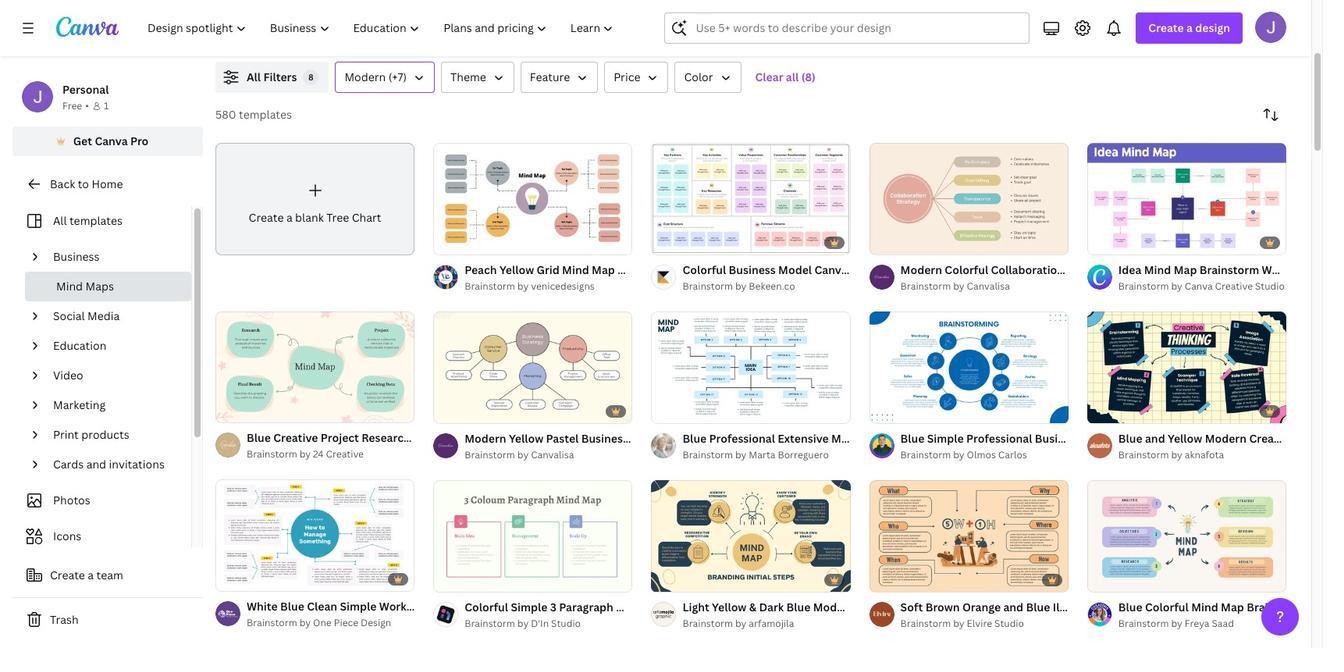 Task type: locate. For each thing, give the bounding box(es) containing it.
blue for blue and yellow modern creative think
[[1119, 431, 1143, 446]]

blue simple professional business brainstorm brainstorm by olmos carlos
[[901, 431, 1145, 461]]

orange
[[963, 599, 1001, 614]]

professional
[[709, 431, 775, 446], [967, 431, 1033, 446]]

create a team button
[[12, 560, 203, 591]]

blue creative project research mind map brainstorm image
[[216, 311, 415, 423]]

business right "pastel"
[[581, 431, 628, 446]]

colorful simple 3 paragraph mind map brainstorms brainstorm by d'in studio
[[465, 599, 737, 630]]

all down back
[[53, 213, 67, 228]]

simple for blue
[[927, 431, 964, 446]]

brown
[[926, 599, 960, 614]]

map
[[592, 262, 615, 277], [443, 431, 466, 445], [861, 431, 885, 446], [462, 599, 485, 614], [646, 599, 669, 614], [1174, 599, 1198, 614], [1221, 599, 1245, 614]]

blue and yellow modern creative think link
[[1119, 430, 1324, 447]]

0 horizontal spatial canva
[[95, 134, 128, 148]]

business inside the blue simple professional business brainstorm brainstorm by olmos carlos
[[1035, 431, 1082, 446]]

blue left illustrated
[[1026, 599, 1051, 614]]

0 vertical spatial and
[[1145, 431, 1166, 446]]

1 vertical spatial strategy
[[631, 431, 676, 446]]

aknafota
[[1185, 448, 1224, 461]]

canvalisa
[[967, 279, 1010, 293], [531, 448, 574, 461]]

mind right extensive
[[832, 431, 859, 446]]

all templates link
[[22, 206, 182, 236]]

1 horizontal spatial canvalisa
[[967, 279, 1010, 293]]

planning
[[906, 262, 953, 277]]

create down icons at left bottom
[[50, 568, 85, 583]]

create for create a design
[[1149, 20, 1184, 35]]

1 horizontal spatial canva
[[1185, 279, 1213, 293]]

diagram
[[1115, 262, 1159, 277], [679, 431, 723, 446]]

simple inside the blue simple professional business brainstorm brainstorm by olmos carlos
[[927, 431, 964, 446]]

simple right the graph
[[927, 431, 964, 446]]

colorful
[[683, 262, 726, 277], [945, 262, 989, 277], [465, 599, 508, 614], [1145, 599, 1189, 614]]

blue
[[247, 431, 271, 445], [683, 431, 707, 446], [901, 431, 925, 446], [1119, 431, 1143, 446], [280, 599, 304, 614], [1026, 599, 1051, 614], [1119, 599, 1143, 614]]

brainstorm by venicedesigns link
[[465, 279, 633, 294]]

simple up d'in
[[511, 599, 548, 614]]

research
[[362, 431, 411, 445]]

modern inside modern yellow pastel business strategy diagram brainstorm brainstorm by canvalisa
[[465, 431, 506, 446]]

feature button
[[521, 62, 598, 93]]

and up 'brainstorm by aknafota' link
[[1145, 431, 1166, 446]]

creative inside blue and yellow modern creative think brainstorm by aknafota
[[1250, 431, 1294, 446]]

graph
[[887, 431, 920, 446]]

templates down back to home
[[69, 213, 123, 228]]

3
[[550, 599, 557, 614]]

create a blank tree chart element
[[216, 143, 415, 255]]

marketing
[[53, 397, 106, 412]]

0 horizontal spatial strategy
[[631, 431, 676, 446]]

blue inside blue colorful mind map brainstorm brainstorm by freya saad
[[1119, 599, 1143, 614]]

cards and invitations
[[53, 457, 165, 472]]

canvalisa down collaboration
[[967, 279, 1010, 293]]

colorful up brainstorm by d'in studio link at the bottom
[[465, 599, 508, 614]]

0 vertical spatial canvalisa
[[967, 279, 1010, 293]]

mind
[[562, 262, 589, 277], [56, 279, 83, 294], [413, 431, 440, 445], [832, 431, 859, 446], [432, 599, 459, 614], [616, 599, 643, 614], [1145, 599, 1172, 614], [1192, 599, 1219, 614]]

by
[[518, 279, 529, 293], [736, 279, 747, 293], [954, 279, 965, 293], [1172, 279, 1183, 293], [300, 448, 311, 461], [518, 448, 529, 461], [736, 448, 747, 461], [954, 448, 965, 461], [1172, 448, 1183, 461], [300, 616, 311, 630], [518, 617, 529, 630], [736, 617, 747, 630], [954, 617, 965, 630], [1172, 617, 1183, 630]]

professional inside the blue simple professional business brainstorm brainstorm by olmos carlos
[[967, 431, 1033, 446]]

colorful up freya
[[1145, 599, 1189, 614]]

1 vertical spatial templates
[[69, 213, 123, 228]]

a inside dropdown button
[[1187, 20, 1193, 35]]

brainstorm inside blue and yellow modern creative think brainstorm by aknafota
[[1119, 448, 1169, 461]]

mind up brainstorm by freya saad link
[[1192, 599, 1219, 614]]

colorful inside colorful business model canvas strategic planning brainstorm brainstorm by bekeen.co
[[683, 262, 726, 277]]

map up saad
[[1221, 599, 1245, 614]]

1 horizontal spatial simple
[[511, 599, 548, 614]]

blue up "brainstorm by olmos carlos" link on the right bottom of page
[[901, 431, 925, 446]]

yellow inside modern yellow pastel business strategy diagram brainstorm brainstorm by canvalisa
[[509, 431, 544, 446]]

create inside 'button'
[[50, 568, 85, 583]]

map inside peach yellow grid mind map brainstorm brainstorm by venicedesigns
[[592, 262, 615, 277]]

modern colorful collaboration strategy diagram brainstorm brainstorm by canvalisa
[[901, 262, 1221, 293]]

0 vertical spatial create
[[1149, 20, 1184, 35]]

1 horizontal spatial studio
[[995, 617, 1024, 630]]

a left the design
[[1187, 20, 1193, 35]]

strategy
[[1067, 262, 1112, 277], [631, 431, 676, 446]]

2 horizontal spatial a
[[1187, 20, 1193, 35]]

soft brown orange and blue illustrated 5w1h mind map link
[[901, 599, 1198, 616]]

design
[[361, 616, 391, 630]]

brainstorm by canvalisa link
[[901, 279, 1069, 294], [465, 447, 633, 463]]

templates inside all templates link
[[69, 213, 123, 228]]

brainstorm by canva creative studio link
[[1119, 279, 1287, 294]]

blue for blue simple professional business brainstorm
[[901, 431, 925, 446]]

illustrated
[[1053, 599, 1109, 614]]

map inside blue creative project research mind map brainstorm brainstorm by 24 creative
[[443, 431, 466, 445]]

map up venicedesigns
[[592, 262, 615, 277]]

1 vertical spatial and
[[86, 457, 106, 472]]

studio
[[1256, 279, 1285, 293], [551, 617, 581, 630], [995, 617, 1024, 630]]

2 horizontal spatial create
[[1149, 20, 1184, 35]]

templates
[[239, 107, 292, 122], [69, 213, 123, 228]]

simple inside colorful simple 3 paragraph mind map brainstorms brainstorm by d'in studio
[[511, 599, 548, 614]]

white blue clean simple workflow mind map brainstorm link
[[247, 598, 547, 616]]

peach yellow grid mind map brainstorm brainstorm by venicedesigns
[[465, 262, 677, 293]]

peach yellow grid mind map brainstorm link
[[465, 262, 677, 279]]

blue and yellow modern creative thinking mind map image
[[1088, 311, 1287, 423]]

map inside blue colorful mind map brainstorm brainstorm by freya saad
[[1221, 599, 1245, 614]]

a left blank
[[286, 210, 293, 225]]

blue inside blue creative project research mind map brainstorm brainstorm by 24 creative
[[247, 431, 271, 445]]

mind right paragraph
[[616, 599, 643, 614]]

map right the "research"
[[443, 431, 466, 445]]

0 horizontal spatial and
[[86, 457, 106, 472]]

580
[[216, 107, 236, 122]]

personal
[[62, 82, 109, 97]]

blue right illustrated
[[1119, 599, 1143, 614]]

mind right "workflow"
[[432, 599, 459, 614]]

1 horizontal spatial brainstorm by canvalisa link
[[901, 279, 1069, 294]]

a for blank
[[286, 210, 293, 225]]

0 vertical spatial a
[[1187, 20, 1193, 35]]

brainstorm
[[618, 262, 677, 277], [955, 262, 1015, 277], [1162, 262, 1221, 277], [465, 279, 515, 293], [683, 279, 733, 293], [901, 279, 951, 293], [1119, 279, 1169, 293], [469, 431, 528, 445], [726, 431, 785, 446], [1085, 431, 1145, 446], [247, 448, 297, 461], [465, 448, 515, 461], [683, 448, 733, 461], [901, 448, 951, 461], [1119, 448, 1169, 461], [488, 599, 547, 614], [1247, 599, 1307, 614], [247, 616, 297, 630], [465, 617, 515, 630], [683, 617, 733, 630], [901, 617, 951, 630], [1119, 617, 1169, 630]]

canva
[[95, 134, 128, 148], [1185, 279, 1213, 293]]

blue inside 'white blue clean simple workflow mind map brainstorm brainstorm by one piece design'
[[280, 599, 304, 614]]

diagram up brainstorm by canva creative studio
[[1115, 262, 1159, 277]]

canva inside button
[[95, 134, 128, 148]]

by inside blue creative project research mind map brainstorm brainstorm by 24 creative
[[300, 448, 311, 461]]

blue left "clean"
[[280, 599, 304, 614]]

back to home
[[50, 176, 123, 191]]

2 horizontal spatial and
[[1145, 431, 1166, 446]]

idea mind map brainstorm whiteboard in purple pink modern professional style image
[[1088, 143, 1287, 255]]

simple
[[927, 431, 964, 446], [340, 599, 377, 614], [511, 599, 548, 614]]

think
[[1297, 431, 1324, 446]]

mind inside blue professional extensive mind map graph brainstorm by marta borreguero
[[832, 431, 859, 446]]

1 vertical spatial all
[[53, 213, 67, 228]]

social media link
[[47, 301, 182, 331]]

cards
[[53, 457, 84, 472]]

2 horizontal spatial simple
[[927, 431, 964, 446]]

color button
[[675, 62, 741, 93]]

professional inside blue professional extensive mind map graph brainstorm by marta borreguero
[[709, 431, 775, 446]]

create a design
[[1149, 20, 1231, 35]]

0 vertical spatial templates
[[239, 107, 292, 122]]

0 vertical spatial canva
[[95, 134, 128, 148]]

brainstorm inside soft brown orange and blue illustrated 5w1h mind map brainstorm by elvire studio
[[901, 617, 951, 630]]

a left "team"
[[88, 568, 94, 583]]

colorful inside colorful simple 3 paragraph mind map brainstorms brainstorm by d'in studio
[[465, 599, 508, 614]]

2 vertical spatial and
[[1004, 599, 1024, 614]]

business
[[53, 249, 100, 264], [729, 262, 776, 277], [581, 431, 628, 446], [1035, 431, 1082, 446]]

white blue clean simple workflow mind map brainstorm brainstorm by one piece design
[[247, 599, 547, 630]]

creative
[[1215, 279, 1253, 293], [273, 431, 318, 445], [1250, 431, 1294, 446], [326, 448, 364, 461]]

simple up piece
[[340, 599, 377, 614]]

diagram up brainstorm by marta borreguero link
[[679, 431, 723, 446]]

colorful simple 3 paragraph mind map brainstorms link
[[465, 599, 737, 616]]

blue inside blue and yellow modern creative think brainstorm by aknafota
[[1119, 431, 1143, 446]]

blue inside soft brown orange and blue illustrated 5w1h mind map brainstorm by elvire studio
[[1026, 599, 1051, 614]]

yellow inside peach yellow grid mind map brainstorm brainstorm by venicedesigns
[[500, 262, 534, 277]]

0 vertical spatial brainstorm by canvalisa link
[[901, 279, 1069, 294]]

blank
[[295, 210, 324, 225]]

templates for all templates
[[69, 213, 123, 228]]

and inside cards and invitations "link"
[[86, 457, 106, 472]]

brainstorm by arfamojila link
[[683, 616, 851, 631]]

1 horizontal spatial strategy
[[1067, 262, 1112, 277]]

mind right 5w1h
[[1145, 599, 1172, 614]]

map up freya
[[1174, 599, 1198, 614]]

0 horizontal spatial all
[[53, 213, 67, 228]]

blue for blue professional extensive mind map graph
[[683, 431, 707, 446]]

products
[[81, 427, 129, 442]]

home
[[92, 176, 123, 191]]

mind up venicedesigns
[[562, 262, 589, 277]]

0 horizontal spatial create
[[50, 568, 85, 583]]

map inside soft brown orange and blue illustrated 5w1h mind map brainstorm by elvire studio
[[1174, 599, 1198, 614]]

brainstorm by canvalisa link down collaboration
[[901, 279, 1069, 294]]

map inside blue professional extensive mind map graph brainstorm by marta borreguero
[[861, 431, 885, 446]]

0 vertical spatial diagram
[[1115, 262, 1159, 277]]

1 vertical spatial a
[[286, 210, 293, 225]]

0 horizontal spatial studio
[[551, 617, 581, 630]]

0 horizontal spatial diagram
[[679, 431, 723, 446]]

blue simple professional business brainstorm link
[[901, 430, 1145, 447]]

cards and invitations link
[[47, 450, 182, 479]]

1 professional from the left
[[709, 431, 775, 446]]

back to home link
[[12, 169, 203, 200]]

map right "workflow"
[[462, 599, 485, 614]]

blue inside the blue simple professional business brainstorm brainstorm by olmos carlos
[[901, 431, 925, 446]]

by inside modern yellow pastel business strategy diagram brainstorm brainstorm by canvalisa
[[518, 448, 529, 461]]

blue for blue colorful mind map brainstorm
[[1119, 599, 1143, 614]]

None search field
[[665, 12, 1030, 44]]

d'in
[[531, 617, 549, 630]]

peach yellow grid mind map brainstorm image
[[434, 143, 633, 255]]

1 horizontal spatial create
[[249, 210, 284, 225]]

and
[[1145, 431, 1166, 446], [86, 457, 106, 472], [1004, 599, 1024, 614]]

map left brainstorms
[[646, 599, 669, 614]]

blue professional extensive mind map graph brainstorm by marta borreguero
[[683, 431, 920, 461]]

yellow up 'brainstorm by aknafota' link
[[1168, 431, 1203, 446]]

business up mind maps
[[53, 249, 100, 264]]

business inside modern yellow pastel business strategy diagram brainstorm brainstorm by canvalisa
[[581, 431, 628, 446]]

0 horizontal spatial a
[[88, 568, 94, 583]]

canvalisa down "pastel"
[[531, 448, 574, 461]]

mind right the "research"
[[413, 431, 440, 445]]

strategy inside modern yellow pastel business strategy diagram brainstorm brainstorm by canvalisa
[[631, 431, 676, 446]]

8
[[309, 71, 314, 83]]

clear all (8)
[[755, 69, 816, 84]]

business up the 'brainstorm by bekeen.co' link at the right top of the page
[[729, 262, 776, 277]]

yellow inside blue and yellow modern creative think brainstorm by aknafota
[[1168, 431, 1203, 446]]

yellow for peach
[[500, 262, 534, 277]]

1 horizontal spatial professional
[[967, 431, 1033, 446]]

1 vertical spatial diagram
[[679, 431, 723, 446]]

blue simple professional business brainstorm image
[[870, 311, 1069, 423]]

mind inside soft brown orange and blue illustrated 5w1h mind map brainstorm by elvire studio
[[1145, 599, 1172, 614]]

yellow left "grid"
[[500, 262, 534, 277]]

all left filters
[[247, 69, 261, 84]]

print products
[[53, 427, 129, 442]]

1 vertical spatial canvalisa
[[531, 448, 574, 461]]

0 horizontal spatial professional
[[709, 431, 775, 446]]

yellow left "pastel"
[[509, 431, 544, 446]]

yellow
[[500, 262, 534, 277], [509, 431, 544, 446], [1168, 431, 1203, 446]]

8 filter options selected element
[[303, 69, 319, 85]]

colorful up the 'brainstorm by bekeen.co' link at the right top of the page
[[683, 262, 726, 277]]

create left the design
[[1149, 20, 1184, 35]]

1 horizontal spatial templates
[[239, 107, 292, 122]]

1 horizontal spatial all
[[247, 69, 261, 84]]

modern inside modern colorful collaboration strategy diagram brainstorm brainstorm by canvalisa
[[901, 262, 943, 277]]

professional up marta
[[709, 431, 775, 446]]

1 horizontal spatial a
[[286, 210, 293, 225]]

by inside colorful simple 3 paragraph mind map brainstorms brainstorm by d'in studio
[[518, 617, 529, 630]]

grid
[[537, 262, 560, 277]]

1 horizontal spatial and
[[1004, 599, 1024, 614]]

0 vertical spatial strategy
[[1067, 262, 1112, 277]]

map left the graph
[[861, 431, 885, 446]]

blue up brainstorm by 24 creative link
[[247, 431, 271, 445]]

create a blank tree chart
[[249, 210, 382, 225]]

0 horizontal spatial templates
[[69, 213, 123, 228]]

blue and yellow modern creative think brainstorm by aknafota
[[1119, 431, 1324, 461]]

and right orange
[[1004, 599, 1024, 614]]

professional up carlos
[[967, 431, 1033, 446]]

0 horizontal spatial simple
[[340, 599, 377, 614]]

and inside soft brown orange and blue illustrated 5w1h mind map brainstorm by elvire studio
[[1004, 599, 1024, 614]]

simple for colorful
[[511, 599, 548, 614]]

a inside 'button'
[[88, 568, 94, 583]]

modern (+7)
[[345, 69, 407, 84]]

paragraph
[[559, 599, 614, 614]]

2 professional from the left
[[967, 431, 1033, 446]]

business up "brainstorm by olmos carlos" link on the right bottom of page
[[1035, 431, 1082, 446]]

0 vertical spatial all
[[247, 69, 261, 84]]

jacob simon image
[[1256, 12, 1287, 43]]

and inside blue and yellow modern creative think brainstorm by aknafota
[[1145, 431, 1166, 446]]

light yellow & dark blue modern branding initial steps mind map image
[[652, 480, 851, 592]]

modern colorful collaboration strategy diagram brainstorm link
[[901, 262, 1221, 279]]

2 vertical spatial a
[[88, 568, 94, 583]]

map inside colorful simple 3 paragraph mind map brainstorms brainstorm by d'in studio
[[646, 599, 669, 614]]

trash link
[[12, 604, 203, 636]]

1 horizontal spatial diagram
[[1115, 262, 1159, 277]]

and for blue
[[1145, 431, 1166, 446]]

canvalisa inside modern yellow pastel business strategy diagram brainstorm brainstorm by canvalisa
[[531, 448, 574, 461]]

education
[[53, 338, 106, 353]]

blue up 'brainstorm by aknafota' link
[[1119, 431, 1143, 446]]

1 vertical spatial create
[[249, 210, 284, 225]]

create left blank
[[249, 210, 284, 225]]

brainstorm by canvalisa link down "pastel"
[[465, 447, 633, 463]]

modern
[[345, 69, 386, 84], [901, 262, 943, 277], [465, 431, 506, 446], [1205, 431, 1247, 446]]

0 horizontal spatial brainstorm by canvalisa link
[[465, 447, 633, 463]]

colorful simple 3 paragraph mind map brainstorms image
[[434, 480, 633, 592]]

1
[[104, 99, 109, 112]]

top level navigation element
[[137, 12, 627, 44]]

blue up brainstorm by marta borreguero link
[[683, 431, 707, 446]]

a for team
[[88, 568, 94, 583]]

0 horizontal spatial canvalisa
[[531, 448, 574, 461]]

24
[[313, 448, 324, 461]]

and right cards
[[86, 457, 106, 472]]

2 vertical spatial create
[[50, 568, 85, 583]]

2 horizontal spatial studio
[[1256, 279, 1285, 293]]

by inside 'white blue clean simple workflow mind map brainstorm brainstorm by one piece design'
[[300, 616, 311, 630]]

modern inside modern (+7) 'button'
[[345, 69, 386, 84]]

templates down all filters on the top
[[239, 107, 292, 122]]

modern for modern colorful collaboration strategy diagram brainstorm brainstorm by canvalisa
[[901, 262, 943, 277]]

1 vertical spatial brainstorm by canvalisa link
[[465, 447, 633, 463]]

marta
[[749, 448, 776, 461]]

create inside dropdown button
[[1149, 20, 1184, 35]]

blue inside blue professional extensive mind map graph brainstorm by marta borreguero
[[683, 431, 707, 446]]

colorful left collaboration
[[945, 262, 989, 277]]

chart
[[352, 210, 382, 225]]



Task type: vqa. For each thing, say whether or not it's contained in the screenshot.
bottommost Brainstorm By Canvalisa "link"
yes



Task type: describe. For each thing, give the bounding box(es) containing it.
brainstorm inside colorful simple 3 paragraph mind map brainstorms brainstorm by d'in studio
[[465, 617, 515, 630]]

get canva pro button
[[12, 126, 203, 156]]

Sort by button
[[1256, 99, 1287, 130]]

clear all (8) button
[[748, 62, 824, 93]]

create a blank tree chart link
[[216, 143, 415, 255]]

clean
[[307, 599, 337, 614]]

tree chart templates image
[[954, 0, 1287, 43]]

clear
[[755, 69, 784, 84]]

canvas
[[815, 262, 853, 277]]

blue creative project research mind map brainstorm brainstorm by 24 creative
[[247, 431, 528, 461]]

extensive
[[778, 431, 829, 446]]

feature
[[530, 69, 570, 84]]

studio inside soft brown orange and blue illustrated 5w1h mind map brainstorm by elvire studio
[[995, 617, 1024, 630]]

filters
[[263, 69, 297, 84]]

borreguero
[[778, 448, 829, 461]]

a for design
[[1187, 20, 1193, 35]]

brainstorm by one piece design link
[[247, 616, 415, 631]]

invitations
[[109, 457, 165, 472]]

modern yellow pastel business strategy diagram brainstorm brainstorm by canvalisa
[[465, 431, 785, 461]]

diagram inside modern yellow pastel business strategy diagram brainstorm brainstorm by canvalisa
[[679, 431, 723, 446]]

colorful inside blue colorful mind map brainstorm brainstorm by freya saad
[[1145, 599, 1189, 614]]

social media
[[53, 308, 120, 323]]

brainstorm by arfamojila
[[683, 617, 794, 630]]

white
[[247, 599, 278, 614]]

mind inside peach yellow grid mind map brainstorm brainstorm by venicedesigns
[[562, 262, 589, 277]]

team
[[96, 568, 123, 583]]

brainstorm by canvalisa link for yellow
[[465, 447, 633, 463]]

all filters
[[247, 69, 297, 84]]

modern yellow pastel business strategy diagram brainstorm link
[[465, 430, 785, 447]]

video
[[53, 368, 83, 383]]

brainstorm by freya saad link
[[1119, 616, 1287, 631]]

by inside the blue simple professional business brainstorm brainstorm by olmos carlos
[[954, 448, 965, 461]]

brainstorm inside blue professional extensive mind map graph brainstorm by marta borreguero
[[683, 448, 733, 461]]

studio inside colorful simple 3 paragraph mind map brainstorms brainstorm by d'in studio
[[551, 617, 581, 630]]

all templates
[[53, 213, 123, 228]]

brainstorm by elvire studio link
[[901, 616, 1069, 631]]

by inside colorful business model canvas strategic planning brainstorm brainstorm by bekeen.co
[[736, 279, 747, 293]]

to
[[78, 176, 89, 191]]

theme button
[[441, 62, 514, 93]]

design
[[1196, 20, 1231, 35]]

mind inside colorful simple 3 paragraph mind map brainstorms brainstorm by d'in studio
[[616, 599, 643, 614]]

blue colorful mind map brainstorm link
[[1119, 599, 1307, 616]]

brainstorm inside brainstorm by canva creative studio link
[[1119, 279, 1169, 293]]

simple inside 'white blue clean simple workflow mind map brainstorm brainstorm by one piece design'
[[340, 599, 377, 614]]

modern for modern yellow pastel business strategy diagram brainstorm brainstorm by canvalisa
[[465, 431, 506, 446]]

modern colorful collaboration strategy diagram brainstorm image
[[870, 143, 1069, 255]]

create for create a blank tree chart
[[249, 210, 284, 225]]

blue colorful mind map brainstorm brainstorm by freya saad
[[1119, 599, 1307, 630]]

colorful inside modern colorful collaboration strategy diagram brainstorm brainstorm by canvalisa
[[945, 262, 989, 277]]

brainstorm by aknafota link
[[1119, 447, 1287, 463]]

modern (+7) button
[[335, 62, 435, 93]]

soft brown orange and blue illustrated 5w1h mind map image
[[870, 480, 1069, 592]]

brainstorm by 24 creative link
[[247, 447, 415, 463]]

price button
[[605, 62, 669, 93]]

soft
[[901, 599, 923, 614]]

white blue clean simple workflow mind map brainstorm image
[[216, 480, 415, 592]]

by inside blue and yellow modern creative think brainstorm by aknafota
[[1172, 448, 1183, 461]]

mind up social
[[56, 279, 83, 294]]

colorful business model canvas strategic planning brainstorm brainstorm by bekeen.co
[[683, 262, 1015, 293]]

modern yellow pastel business strategy diagram brainstorm image
[[434, 311, 633, 423]]

mind inside blue colorful mind map brainstorm brainstorm by freya saad
[[1192, 599, 1219, 614]]

brainstorms
[[672, 599, 737, 614]]

strategy inside modern colorful collaboration strategy diagram brainstorm brainstorm by canvalisa
[[1067, 262, 1112, 277]]

•
[[85, 99, 89, 112]]

modern for modern (+7)
[[345, 69, 386, 84]]

free •
[[62, 99, 89, 112]]

brainstorm by marta borreguero link
[[683, 447, 851, 463]]

bekeen.co
[[749, 279, 795, 293]]

project
[[321, 431, 359, 445]]

diagram inside modern colorful collaboration strategy diagram brainstorm brainstorm by canvalisa
[[1115, 262, 1159, 277]]

by inside modern colorful collaboration strategy diagram brainstorm brainstorm by canvalisa
[[954, 279, 965, 293]]

arfamojila
[[749, 617, 794, 630]]

soft brown orange and blue illustrated 5w1h mind map brainstorm by elvire studio
[[901, 599, 1198, 630]]

canvalisa inside modern colorful collaboration strategy diagram brainstorm brainstorm by canvalisa
[[967, 279, 1010, 293]]

by inside blue colorful mind map brainstorm brainstorm by freya saad
[[1172, 617, 1183, 630]]

business inside colorful business model canvas strategic planning brainstorm brainstorm by bekeen.co
[[729, 262, 776, 277]]

strategic
[[856, 262, 904, 277]]

all for all templates
[[53, 213, 67, 228]]

olmos
[[967, 448, 996, 461]]

mind inside 'white blue clean simple workflow mind map brainstorm brainstorm by one piece design'
[[432, 599, 459, 614]]

workflow
[[379, 599, 430, 614]]

blue for blue creative project research mind map brainstorm
[[247, 431, 271, 445]]

colorful business model canvas strategic planning brainstorm image
[[652, 143, 851, 255]]

blue professional extensive mind map graph link
[[683, 430, 920, 447]]

mind maps
[[56, 279, 114, 294]]

all
[[786, 69, 799, 84]]

carlos
[[999, 448, 1027, 461]]

create for create a team
[[50, 568, 85, 583]]

modern inside blue and yellow modern creative think brainstorm by aknafota
[[1205, 431, 1247, 446]]

1 vertical spatial canva
[[1185, 279, 1213, 293]]

free
[[62, 99, 82, 112]]

by inside peach yellow grid mind map brainstorm brainstorm by venicedesigns
[[518, 279, 529, 293]]

Search search field
[[696, 13, 1020, 43]]

photos link
[[22, 486, 182, 515]]

by inside blue professional extensive mind map graph brainstorm by marta borreguero
[[736, 448, 747, 461]]

by inside soft brown orange and blue illustrated 5w1h mind map brainstorm by elvire studio
[[954, 617, 965, 630]]

get
[[73, 134, 92, 148]]

icons
[[53, 529, 81, 543]]

mind inside blue creative project research mind map brainstorm brainstorm by 24 creative
[[413, 431, 440, 445]]

back
[[50, 176, 75, 191]]

blue colorful mind map brainstorm image
[[1088, 480, 1287, 592]]

580 templates
[[216, 107, 292, 122]]

blue professional extensive mind map graph image
[[652, 311, 851, 423]]

map inside 'white blue clean simple workflow mind map brainstorm brainstorm by one piece design'
[[462, 599, 485, 614]]

brainstorm inside brainstorm by arfamojila link
[[683, 617, 733, 630]]

tree
[[326, 210, 349, 225]]

media
[[88, 308, 120, 323]]

brainstorm by d'in studio link
[[465, 616, 633, 631]]

all for all filters
[[247, 69, 261, 84]]

video link
[[47, 361, 182, 390]]

get canva pro
[[73, 134, 149, 148]]

model
[[779, 262, 812, 277]]

saad
[[1212, 617, 1234, 630]]

brainstorm by bekeen.co link
[[683, 279, 851, 294]]

and for cards
[[86, 457, 106, 472]]

elvire
[[967, 617, 993, 630]]

print
[[53, 427, 79, 442]]

freya
[[1185, 617, 1210, 630]]

brainstorm by canva creative studio
[[1119, 279, 1285, 293]]

studio inside brainstorm by canva creative studio link
[[1256, 279, 1285, 293]]

yellow for modern
[[509, 431, 544, 446]]

templates for 580 templates
[[239, 107, 292, 122]]

(+7)
[[389, 69, 407, 84]]

brainstorm by canvalisa link for colorful
[[901, 279, 1069, 294]]

brainstorm by olmos carlos link
[[901, 447, 1069, 463]]



